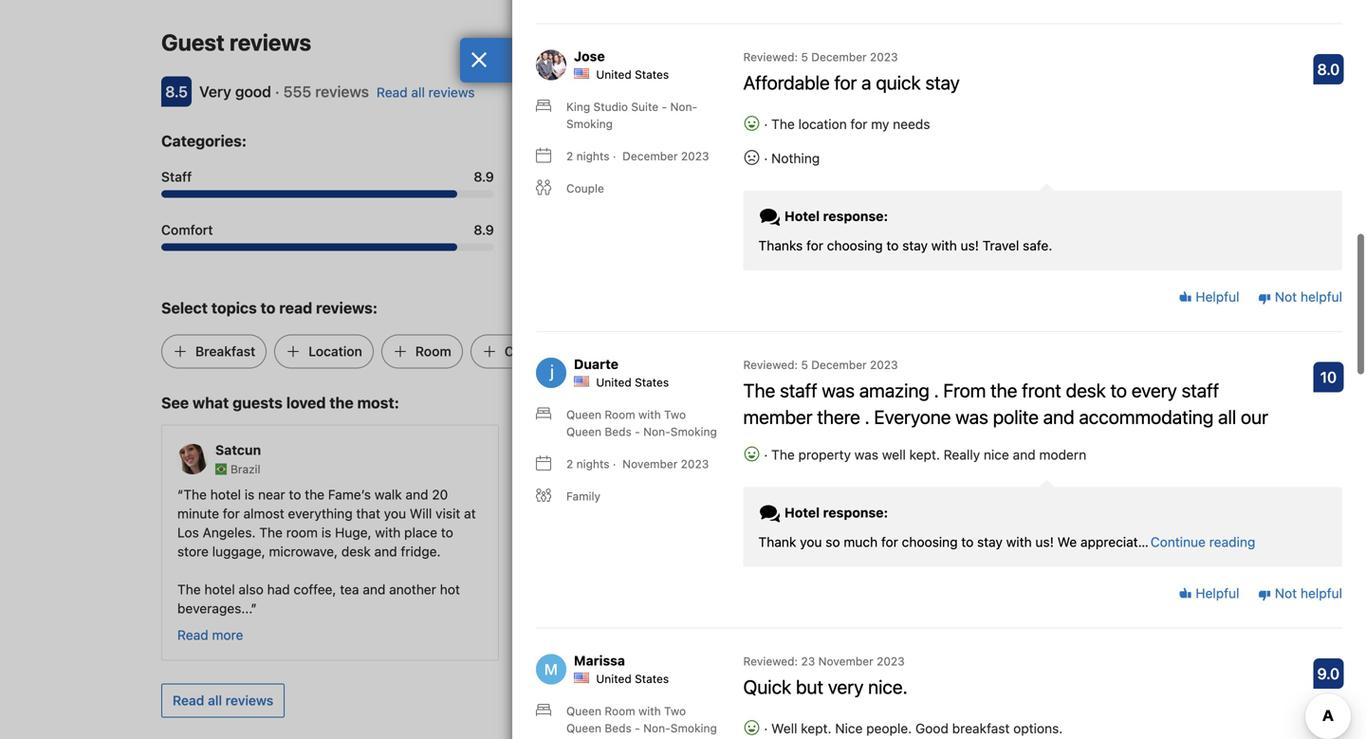 Task type: vqa. For each thing, say whether or not it's contained in the screenshot.
Select
yes



Task type: locate. For each thing, give the bounding box(es) containing it.
2 helpful from the top
[[1192, 586, 1240, 601]]

as up there
[[1047, 487, 1061, 503]]

1 horizontal spatial quickly
[[759, 487, 802, 503]]

" up the experienced
[[883, 487, 889, 503]]

beverages...
[[177, 601, 251, 616]]

2023 for affordable for a quick stay
[[870, 50, 898, 63]]

0 horizontal spatial us!
[[961, 238, 979, 253]]

8.0
[[1318, 60, 1340, 78]]

united states
[[596, 68, 669, 81], [596, 376, 669, 389], [596, 672, 669, 685]]

*
[[714, 563, 720, 579]]

kitchen
[[530, 525, 575, 541]]

read down the beverages...
[[177, 627, 208, 643]]

december for affordable
[[812, 50, 867, 63]]

desk
[[1066, 379, 1106, 401], [691, 487, 720, 503], [342, 544, 371, 560]]

the inside " the hotel is near to the fame's walk and 20 minute for almost everything that you will visit at los angeles. the room is huge, with place to store luggage, microwave, desk and fridge. the hotel also had coffee, tea and another hot beverages...
[[305, 487, 325, 503]]

2 united states from the top
[[596, 376, 669, 389]]

1 hotel response: from the top
[[781, 208, 888, 224]]

1 vertical spatial us!
[[1036, 534, 1054, 550]]

united for affordable for a quick stay
[[596, 68, 632, 81]]

when up peppers
[[1043, 563, 1076, 579]]

not helpful
[[1272, 289, 1343, 305], [1272, 586, 1343, 601]]

but down continue
[[1153, 563, 1173, 579]]

wasn't
[[951, 487, 991, 503]]

1 vertical spatial not
[[1275, 586, 1297, 601]]

as up anaheim.
[[995, 487, 1009, 503]]

2 not from the top
[[1275, 586, 1297, 601]]

0 horizontal spatial breakfast
[[530, 544, 588, 560]]

united for quick but very nice.
[[596, 672, 632, 685]]

8.9 for comfort
[[474, 222, 494, 238]]

2023 for the staff was amazing . from the front desk to every staff member there . everyone was polite and accommodating all our
[[870, 358, 898, 371]]

hotel up thanks on the right top of page
[[785, 208, 820, 224]]

angeles.
[[203, 525, 256, 541]]

1 horizontal spatial you
[[800, 534, 822, 550]]

1 horizontal spatial a
[[1000, 525, 1007, 541]]

0 vertical spatial hotel
[[785, 208, 820, 224]]

cinnamon
[[1123, 506, 1183, 522]]

the
[[772, 116, 795, 132], [744, 379, 776, 401], [772, 447, 795, 462], [183, 487, 207, 503], [259, 525, 283, 541], [883, 544, 907, 560], [883, 563, 907, 579], [177, 582, 201, 597]]

1 reviewed: 5 december 2023 from the top
[[744, 50, 898, 63]]

the up "just" at the bottom right of page
[[1081, 544, 1101, 560]]

hotel response: up "so"
[[781, 504, 888, 520]]

1 not helpful button from the top
[[1258, 288, 1343, 307]]

nights up family
[[577, 457, 610, 471]]

states
[[635, 68, 669, 81], [635, 376, 669, 389], [635, 672, 669, 685]]

options.
[[1014, 721, 1063, 736]]

table
[[624, 563, 654, 579]]

when
[[1043, 563, 1076, 579], [951, 582, 984, 597]]

helpful for affordable for a quick stay
[[1192, 289, 1240, 305]]

shame.
[[1037, 525, 1081, 541]]

1 vertical spatial you
[[800, 534, 822, 550]]

indonesia
[[584, 463, 635, 476]]

place
[[404, 525, 437, 541]]

1 2 from the top
[[567, 149, 573, 163]]

was down "from"
[[956, 406, 989, 428]]

1 vertical spatial is
[[321, 525, 331, 541]]

breakfast down topics
[[195, 344, 255, 359]]

1 not helpful from the top
[[1272, 289, 1343, 305]]

1 states from the top
[[635, 68, 669, 81]]

indonesia image
[[568, 464, 580, 475]]

1 not from the top
[[1275, 289, 1297, 305]]

united
[[596, 68, 632, 81], [596, 376, 632, 389], [937, 463, 972, 476], [596, 672, 632, 685]]

" inside " breakfast wasn't as good as what we experienced in anaheim. there was no cinnamon granola which was a real shame. the waffles were great, as were the pastries. the omelettes were good when just cheese but gets weird when filled with peppers at...
[[883, 487, 889, 503]]

2 helpful from the top
[[1301, 586, 1343, 601]]

united states down guest reviews element
[[596, 68, 669, 81]]

reviews down more on the bottom left of page
[[226, 693, 273, 709]]

nice
[[984, 447, 1009, 462]]

2 " from the left
[[530, 487, 536, 503]]

2023 for quick but very nice.
[[877, 655, 905, 668]]

tea
[[340, 582, 359, 597]]

1 horizontal spatial desk
[[691, 487, 720, 503]]

hotel response: for staff
[[781, 504, 888, 520]]

2 horizontal spatial all
[[1219, 406, 1237, 428]]

1 vertical spatial response:
[[823, 504, 888, 520]]

1 vertical spatial 2
[[567, 457, 573, 471]]

for up angeles.
[[223, 506, 240, 522]]

the up member
[[744, 379, 776, 401]]

1 vertical spatial nights
[[577, 457, 610, 471]]

1 horizontal spatial november
[[819, 655, 874, 668]]

hotel down "brazil" 'icon'
[[210, 487, 241, 503]]

to down are
[[622, 544, 634, 560]]

1 vertical spatial .
[[865, 406, 870, 428]]

response: for was
[[823, 504, 888, 520]]

1 helpful from the top
[[1301, 289, 1343, 305]]

much
[[844, 534, 878, 550]]

2 vertical spatial desk
[[342, 544, 371, 560]]

close image
[[471, 52, 488, 67]]

reviewed: up affordable
[[744, 50, 798, 63]]

united states for quick but very nice.
[[596, 672, 669, 685]]

0 horizontal spatial a
[[862, 71, 872, 93]]

2023 up quick
[[870, 50, 898, 63]]

to
[[887, 238, 899, 253], [261, 299, 276, 317], [1111, 379, 1127, 401], [289, 487, 301, 503], [441, 525, 453, 541], [962, 534, 974, 550], [622, 544, 634, 560]]

and up will
[[406, 487, 428, 503]]

reviewed: for the
[[744, 358, 798, 371]]

desk up accommodating
[[1066, 379, 1106, 401]]

desk inside " the hotel is near to the fame's walk and 20 minute for almost everything that you will visit at los angeles. the room is huge, with place to store luggage, microwave, desk and fridge. the hotel also had coffee, tea and another hot beverages...
[[342, 544, 371, 560]]

for inside " the hotel is near to the fame's walk and 20 minute for almost everything that you will visit at los angeles. the room is huge, with place to store luggage, microwave, desk and fridge. the hotel also had coffee, tea and another hot beverages...
[[223, 506, 240, 522]]

nights up couple
[[577, 149, 610, 163]]

good
[[235, 83, 271, 101], [1012, 487, 1044, 503], [1008, 563, 1039, 579]]

8.9
[[474, 169, 494, 185], [474, 222, 494, 238]]

with inside " the hotel is near to the fame's walk and 20 minute for almost everything that you will visit at los angeles. the room is huge, with place to store luggage, microwave, desk and fridge. the hotel also had coffee, tea and another hot beverages...
[[375, 525, 401, 541]]

0 vertical spatial .
[[934, 379, 939, 401]]

for
[[835, 71, 857, 93], [851, 116, 868, 132], [807, 238, 824, 253], [223, 506, 240, 522], [882, 534, 899, 550]]

. left "from"
[[934, 379, 939, 401]]

stay for quick
[[926, 71, 960, 93]]

1 vertical spatial not helpful
[[1272, 586, 1343, 601]]

1 horizontal spatial breakfast
[[952, 721, 1010, 736]]

what left we
[[1065, 487, 1095, 503]]

the down time
[[600, 563, 620, 579]]

2 hotel response: from the top
[[781, 504, 888, 520]]

guest reviews element
[[161, 27, 1081, 57]]

"
[[177, 487, 183, 503], [530, 487, 536, 503], [883, 487, 889, 503]]

1 helpful button from the top
[[1179, 288, 1240, 307]]

stay right quick
[[926, 71, 960, 93]]

1 horizontal spatial breakfast
[[889, 487, 948, 503]]

also
[[239, 582, 264, 597]]

0 vertical spatial but
[[1153, 563, 1173, 579]]

2 not helpful button from the top
[[1258, 584, 1343, 603]]

united for the staff was amazing . from the front desk to every staff member there . everyone was polite and accommodating all our
[[596, 376, 632, 389]]

the down the almost
[[259, 525, 283, 541]]

1 horizontal spatial when
[[1043, 563, 1076, 579]]

0 vertical spatial desk
[[1066, 379, 1106, 401]]

0 vertical spatial quickly
[[759, 487, 802, 503]]

1 5 from the top
[[801, 50, 808, 63]]

2 vertical spatial all
[[208, 693, 222, 709]]

1 vertical spatial reviewed:
[[744, 358, 798, 371]]

topics
[[211, 299, 257, 317]]

reviewed: for affordable
[[744, 50, 798, 63]]

0 horizontal spatial check
[[530, 506, 567, 522]]

as down real
[[1030, 544, 1044, 560]]

2 reviewed: 5 december 2023 from the top
[[744, 358, 898, 371]]

facilities
[[517, 169, 572, 185]]

staff
[[780, 379, 818, 401], [1182, 379, 1220, 401], [579, 525, 607, 541]]

united states for the staff was amazing . from the front desk to every staff member there . everyone was polite and accommodating all our
[[596, 376, 669, 389]]

nice.
[[868, 675, 908, 698]]

the inside the staff was amazing . from the front desk to every staff member there . everyone was polite and accommodating all our
[[991, 379, 1018, 401]]

hotel response: up thanks on the right top of page
[[781, 208, 888, 224]]

affordable
[[744, 71, 830, 93]]

2 helpful button from the top
[[1179, 584, 1240, 603]]

not for the staff was amazing . from the front desk to every staff member there . everyone was polite and accommodating all our
[[1275, 586, 1297, 601]]

0 vertical spatial helpful
[[1301, 289, 1343, 305]]

near
[[258, 487, 285, 503]]

1 vertical spatial helpful
[[1192, 586, 1240, 601]]

breakfast inside " friendly welcoming front desk staff, quickly check in/ out, free coffee in the lobby , the kitchen staff are always around during the breakfast time to check & quickly refill if there's menu from the table  finished, * renovated bathroom, *...
[[530, 544, 588, 560]]

quick but very nice.
[[744, 675, 908, 698]]

not helpful for affordable for a quick stay
[[1272, 289, 1343, 305]]

december up affordable for a quick stay
[[812, 50, 867, 63]]

read down read more button at bottom left
[[173, 693, 204, 709]]

1 vertical spatial a
[[1000, 525, 1007, 541]]

to inside " friendly welcoming front desk staff, quickly check in/ out, free coffee in the lobby , the kitchen staff are always around during the breakfast time to check & quickly refill if there's menu from the table  finished, * renovated bathroom, *...
[[622, 544, 634, 560]]

1 8.9 from the top
[[474, 169, 494, 185]]

front up polite
[[1022, 379, 1062, 401]]

the
[[991, 379, 1018, 401], [330, 394, 354, 412], [305, 487, 325, 503], [701, 506, 721, 522], [769, 506, 789, 522], [767, 525, 787, 541], [1081, 544, 1101, 560], [600, 563, 620, 579]]

" for " the hotel is near to the fame's walk and 20 minute for almost everything that you will visit at los angeles. the room is huge, with place to store luggage, microwave, desk and fridge. the hotel also had coffee, tea and another hot beverages...
[[177, 487, 183, 503]]

select topics to read reviews:
[[161, 299, 378, 317]]

0 vertical spatial breakfast
[[530, 544, 588, 560]]

1 vertical spatial hotel response:
[[781, 504, 888, 520]]

0 vertical spatial good
[[235, 83, 271, 101]]

during
[[724, 525, 764, 541]]

1 vertical spatial 5
[[801, 358, 808, 371]]

couple
[[567, 182, 604, 195]]

1 horizontal spatial all
[[411, 85, 425, 100]]

1 vertical spatial all
[[1219, 406, 1237, 428]]

thanks
[[759, 238, 803, 253]]

stay down anaheim.
[[977, 534, 1003, 550]]

guest reviews
[[161, 29, 311, 56]]

united inside nathan united kingdom
[[937, 463, 972, 476]]

reviewed: up member
[[744, 358, 798, 371]]

1 vertical spatial quickly
[[691, 544, 734, 560]]

0 vertical spatial kept.
[[910, 447, 940, 462]]

0 vertical spatial 2
[[567, 149, 573, 163]]

reviews inside 'button'
[[226, 693, 273, 709]]

choosing right thanks on the right top of page
[[827, 238, 883, 253]]

1 horizontal spatial "
[[530, 487, 536, 503]]

quickly
[[759, 487, 802, 503], [691, 544, 734, 560]]

read inside 'button'
[[173, 693, 204, 709]]

hotel for staff
[[785, 504, 820, 520]]

with down that
[[375, 525, 401, 541]]

2 up facilities
[[567, 149, 573, 163]]

3 " from the left
[[883, 487, 889, 503]]

0 vertical spatial you
[[384, 506, 406, 522]]

2 vertical spatial united states
[[596, 672, 669, 685]]

hotel
[[785, 208, 820, 224], [785, 504, 820, 520]]

you left "so"
[[800, 534, 822, 550]]

staff right the every on the right
[[1182, 379, 1220, 401]]

as
[[995, 487, 1009, 503], [1047, 487, 1061, 503], [1030, 544, 1044, 560]]

2 states from the top
[[635, 376, 669, 389]]

not helpful up 'scored 9.0' element
[[1272, 586, 1343, 601]]

1 vertical spatial breakfast
[[952, 721, 1010, 736]]

1 horizontal spatial front
[[1022, 379, 1062, 401]]

0 vertical spatial not
[[1275, 289, 1297, 305]]

3 united states from the top
[[596, 672, 669, 685]]

10
[[1321, 368, 1337, 386]]

stay for to
[[903, 238, 928, 253]]

0 vertical spatial is
[[245, 487, 255, 503]]

helpful for affordable for a quick stay
[[1301, 289, 1343, 305]]

1 horizontal spatial .
[[934, 379, 939, 401]]

staff 8.9 meter
[[161, 190, 494, 198]]

to right waffles on the bottom right of page
[[962, 534, 974, 550]]

read inside button
[[177, 627, 208, 643]]

huge,
[[335, 525, 372, 541]]

with inside " breakfast wasn't as good as what we experienced in anaheim. there was no cinnamon granola which was a real shame. the waffles were great, as were the pastries. the omelettes were good when just cheese but gets weird when filled with peppers at...
[[1020, 582, 1046, 597]]

0 vertical spatial 8.9
[[474, 169, 494, 185]]

which
[[933, 525, 969, 541]]

fridge.
[[401, 544, 441, 560]]

most:
[[357, 394, 399, 412]]

helpful up 'scored 9.0' element
[[1301, 586, 1343, 601]]

reviewed: 5 december 2023 for staff
[[744, 358, 898, 371]]

1 response: from the top
[[823, 208, 888, 224]]

quickly up *
[[691, 544, 734, 560]]

read
[[377, 85, 408, 100], [177, 627, 208, 643], [173, 693, 204, 709]]

" inside " the hotel is near to the fame's walk and 20 minute for almost everything that you will visit at los angeles. the room is huge, with place to store luggage, microwave, desk and fridge. the hotel also had coffee, tea and another hot beverages...
[[177, 487, 183, 503]]

a inside " breakfast wasn't as good as what we experienced in anaheim. there was no cinnamon granola which was a real shame. the waffles were great, as were the pastries. the omelettes were good when just cheese but gets weird when filled with peppers at...
[[1000, 525, 1007, 541]]

comfort
[[161, 222, 213, 238]]

november up welcoming
[[623, 457, 678, 471]]

0 horizontal spatial desk
[[342, 544, 371, 560]]

united down the duarte in the left of the page
[[596, 376, 632, 389]]

1 in from the left
[[687, 506, 698, 522]]

response: for a
[[823, 208, 888, 224]]

2 response: from the top
[[823, 504, 888, 520]]

5 up member
[[801, 358, 808, 371]]

front inside the staff was amazing . from the front desk to every staff member there . everyone was polite and accommodating all our
[[1022, 379, 1062, 401]]

breakfast up the experienced
[[889, 487, 948, 503]]

good right 'very'
[[235, 83, 271, 101]]

0 vertical spatial not helpful
[[1272, 289, 1343, 305]]

1 " from the left
[[177, 487, 183, 503]]

us! left travel
[[961, 238, 979, 253]]

2 5 from the top
[[801, 358, 808, 371]]

0 vertical spatial reviewed:
[[744, 50, 798, 63]]

2023 up amazing
[[870, 358, 898, 371]]

0 horizontal spatial all
[[208, 693, 222, 709]]

united states down marissa
[[596, 672, 669, 685]]

1 helpful from the top
[[1192, 289, 1240, 305]]

8.9 for staff
[[474, 169, 494, 185]]

the up if
[[767, 525, 787, 541]]

states for quick but very nice.
[[635, 672, 669, 685]]

duarte
[[574, 356, 619, 372]]

everything
[[288, 506, 353, 522]]

1 vertical spatial 8.9
[[474, 222, 494, 238]]

1 united states from the top
[[596, 68, 669, 81]]

at...
[[1104, 582, 1125, 597]]

scored 8.5 element
[[161, 76, 192, 107]]

luggage,
[[212, 544, 265, 560]]

in up around
[[687, 506, 698, 522]]

2 horizontal spatial "
[[883, 487, 889, 503]]

2 reviewed: from the top
[[744, 358, 798, 371]]

&
[[678, 544, 687, 560]]

1 vertical spatial states
[[635, 376, 669, 389]]

1 vertical spatial not helpful button
[[1258, 584, 1343, 603]]

a left quick
[[862, 71, 872, 93]]

hotel
[[210, 487, 241, 503], [204, 582, 235, 597]]

not helpful button for the staff was amazing . from the front desk to every staff member there . everyone was polite and accommodating all our
[[1258, 584, 1343, 603]]

0 vertical spatial what
[[193, 394, 229, 412]]

good down great,
[[1008, 563, 1039, 579]]

location right 8.1
[[872, 222, 926, 238]]

2 in from the left
[[962, 506, 973, 522]]

hotel response:
[[781, 208, 888, 224], [781, 504, 888, 520]]

november up very
[[819, 655, 874, 668]]

0 vertical spatial hotel
[[210, 487, 241, 503]]

location
[[872, 222, 926, 238], [309, 344, 362, 359]]

1 vertical spatial read all reviews
[[173, 693, 273, 709]]

2 nights from the top
[[577, 457, 610, 471]]

the down member
[[772, 447, 795, 462]]

0 vertical spatial november
[[623, 457, 678, 471]]

read all reviews down close icon
[[377, 85, 475, 100]]

us! left 'we'
[[1036, 534, 1054, 550]]

0 vertical spatial hotel response:
[[781, 208, 888, 224]]

renovated
[[723, 563, 785, 579]]

1 vertical spatial stay
[[903, 238, 928, 253]]

welcoming
[[589, 487, 655, 503]]

0 horizontal spatial .
[[865, 406, 870, 428]]

check up kitchen
[[530, 506, 567, 522]]

0 vertical spatial 5
[[801, 50, 808, 63]]

check down always
[[638, 544, 675, 560]]

there
[[817, 406, 861, 428]]

the up the everything
[[305, 487, 325, 503]]

are
[[610, 525, 630, 541]]

0 vertical spatial nights
[[577, 149, 610, 163]]

fame's
[[328, 487, 371, 503]]

0 vertical spatial helpful button
[[1179, 288, 1240, 307]]

reviewed: up quick
[[744, 655, 798, 668]]

response: up much
[[823, 504, 888, 520]]

staff,
[[724, 487, 755, 503]]

and up modern
[[1044, 406, 1075, 428]]

1 horizontal spatial is
[[321, 525, 331, 541]]

2 hotel from the top
[[785, 504, 820, 520]]

1 reviewed: from the top
[[744, 50, 798, 63]]

0 horizontal spatial what
[[193, 394, 229, 412]]

read more
[[177, 627, 243, 643]]

0 vertical spatial not helpful button
[[1258, 288, 1343, 307]]

filled
[[987, 582, 1017, 597]]

and right tea
[[363, 582, 386, 597]]

free
[[616, 506, 641, 522]]

and left fridge.
[[374, 544, 397, 560]]

" up minute
[[177, 487, 183, 503]]

1 horizontal spatial in
[[962, 506, 973, 522]]

comfort 8.9 meter
[[161, 243, 494, 251]]

desk down huge,
[[342, 544, 371, 560]]

0 horizontal spatial in
[[687, 506, 698, 522]]

states for affordable for a quick stay
[[635, 68, 669, 81]]

read all reviews
[[377, 85, 475, 100], [173, 693, 273, 709]]

1 vertical spatial united states
[[596, 376, 669, 389]]

if
[[768, 544, 776, 560]]

1 vertical spatial desk
[[691, 487, 720, 503]]

" inside " friendly welcoming front desk staff, quickly check in/ out, free coffee in the lobby , the kitchen staff are always around during the breakfast time to check & quickly refill if there's menu from the table  finished, * renovated bathroom, *...
[[530, 487, 536, 503]]

united states down 'parking'
[[596, 376, 669, 389]]

what right see
[[193, 394, 229, 412]]

2 not helpful from the top
[[1272, 586, 1343, 601]]

but down 23
[[796, 675, 824, 698]]

to right the near
[[289, 487, 301, 503]]

from
[[944, 379, 986, 401]]

check
[[530, 506, 567, 522], [638, 544, 675, 560]]

jose
[[574, 48, 605, 64]]

0 vertical spatial helpful
[[1192, 289, 1240, 305]]

reviewed: 5 december 2023 up affordable for a quick stay
[[744, 50, 898, 63]]

in
[[687, 506, 698, 522], [962, 506, 973, 522]]

cleanliness 8.9 meter
[[872, 190, 1205, 198]]

0 horizontal spatial but
[[796, 675, 824, 698]]

0 vertical spatial december
[[812, 50, 867, 63]]

1 vertical spatial hotel
[[785, 504, 820, 520]]

· left well
[[764, 721, 768, 736]]

nights for affordable for a quick stay
[[577, 149, 610, 163]]

0 vertical spatial front
[[1022, 379, 1062, 401]]

kingdom
[[975, 463, 1023, 476]]

0 horizontal spatial quickly
[[691, 544, 734, 560]]

walk
[[375, 487, 402, 503]]

clean
[[505, 344, 540, 359]]

2 2 from the top
[[567, 457, 573, 471]]

the up polite
[[991, 379, 1018, 401]]

0 horizontal spatial read all reviews
[[173, 693, 273, 709]]

helpful for the staff was amazing . from the front desk to every staff member there . everyone was polite and accommodating all our
[[1301, 586, 1343, 601]]

1 horizontal spatial check
[[638, 544, 675, 560]]

5 for for
[[801, 50, 808, 63]]

3 reviewed: from the top
[[744, 655, 798, 668]]

1 nights from the top
[[577, 149, 610, 163]]

0 vertical spatial stay
[[926, 71, 960, 93]]

property
[[799, 447, 851, 462]]

united down marissa
[[596, 672, 632, 685]]

0 horizontal spatial when
[[951, 582, 984, 597]]

is down the everything
[[321, 525, 331, 541]]

1 horizontal spatial but
[[1153, 563, 1173, 579]]

our
[[1241, 406, 1269, 428]]

1 vertical spatial location
[[309, 344, 362, 359]]

quickly up ,
[[759, 487, 802, 503]]

desk left staff, at the right bottom of the page
[[691, 487, 720, 503]]

helpful up 10
[[1301, 289, 1343, 305]]

3 states from the top
[[635, 672, 669, 685]]

1 hotel from the top
[[785, 208, 820, 224]]

in down wasn't
[[962, 506, 973, 522]]

2 8.9 from the top
[[474, 222, 494, 238]]



Task type: describe. For each thing, give the bounding box(es) containing it.
hot
[[440, 582, 460, 597]]

were down "shame."
[[1048, 544, 1078, 560]]

reviews up very good · 555 reviews
[[230, 29, 311, 56]]

1 vertical spatial but
[[796, 675, 824, 698]]

affordable for a quick stay
[[744, 71, 960, 93]]

there
[[1037, 506, 1073, 522]]

see
[[161, 394, 189, 412]]

for left my
[[851, 116, 868, 132]]

the up around
[[701, 506, 721, 522]]

front inside " friendly welcoming front desk staff, quickly check in/ out, free coffee in the lobby , the kitchen staff are always around during the breakfast time to check & quickly refill if there's menu from the table  finished, * renovated bathroom, *...
[[658, 487, 688, 503]]

quick
[[876, 71, 921, 93]]

united states for affordable for a quick stay
[[596, 68, 669, 81]]

room
[[286, 525, 318, 541]]

reviewed: 5 december 2023 for for
[[744, 50, 898, 63]]

read for read more button at bottom left
[[177, 627, 208, 643]]

the up the beverages...
[[177, 582, 201, 597]]

you inside " the hotel is near to the fame's walk and 20 minute for almost everything that you will visit at los angeles. the room is huge, with place to store luggage, microwave, desk and fridge. the hotel also had coffee, tea and another hot beverages...
[[384, 506, 406, 522]]

0 vertical spatial read
[[377, 85, 408, 100]]

location
[[799, 116, 847, 132]]

the inside the staff was amazing . from the front desk to every staff member there . everyone was polite and accommodating all our
[[744, 379, 776, 401]]

thank
[[759, 534, 797, 550]]

to left the "read"
[[261, 299, 276, 317]]

experienced
[[883, 506, 959, 522]]

2023 up coffee
[[681, 457, 709, 471]]

microwave,
[[269, 544, 338, 560]]

great,
[[991, 544, 1027, 560]]

real
[[1011, 525, 1033, 541]]

· left 555
[[275, 83, 280, 101]]

rated very good element
[[199, 83, 271, 101]]

pastries.
[[1105, 544, 1157, 560]]

for left 8.1
[[807, 238, 824, 253]]

location 8.4 meter
[[872, 243, 1205, 251]]

0 horizontal spatial location
[[309, 344, 362, 359]]

2 for the staff was amazing . from the front desk to every staff member there . everyone was polite and accommodating all our
[[567, 457, 573, 471]]

more
[[212, 627, 243, 643]]

1 horizontal spatial as
[[1030, 544, 1044, 560]]

1 vertical spatial december
[[623, 149, 678, 163]]

states for the staff was amazing . from the front desk to every staff member there . everyone was polite and accommodating all our
[[635, 376, 669, 389]]

with down anaheim.
[[1007, 534, 1032, 550]]

so
[[826, 534, 840, 550]]

2 horizontal spatial staff
[[1182, 379, 1220, 401]]

for up · the location for my needs
[[835, 71, 857, 93]]

we
[[1058, 534, 1077, 550]]

continue
[[1151, 534, 1206, 550]]

was left no
[[1077, 506, 1100, 522]]

*...
[[597, 582, 611, 597]]

just
[[1079, 563, 1102, 579]]

" friendly welcoming front desk staff, quickly check in/ out, free coffee in the lobby , the kitchen staff are always around during the breakfast time to check & quickly refill if there's menu from the table  finished, * renovated bathroom, *...
[[530, 487, 821, 597]]

1 horizontal spatial kept.
[[910, 447, 940, 462]]

to inside the staff was amazing . from the front desk to every staff member there . everyone was polite and accommodating all our
[[1111, 379, 1127, 401]]

travel
[[983, 238, 1020, 253]]

with left travel
[[932, 238, 957, 253]]

safe.
[[1023, 238, 1053, 253]]

room
[[416, 344, 451, 359]]

review categories element
[[161, 130, 247, 152]]

· up · nothing
[[764, 116, 768, 132]]

9.0
[[1318, 665, 1340, 683]]

brazil image
[[215, 464, 227, 475]]

staff
[[161, 169, 192, 185]]

very
[[199, 83, 231, 101]]

staff inside " friendly welcoming front desk staff, quickly check in/ out, free coffee in the lobby , the kitchen staff are always around during the breakfast time to check & quickly refill if there's menu from the table  finished, * renovated bathroom, *...
[[579, 525, 607, 541]]

helpful for the staff was amazing . from the front desk to every staff member there . everyone was polite and accommodating all our
[[1192, 586, 1240, 601]]

23
[[801, 655, 815, 668]]

family
[[567, 489, 601, 503]]

0 horizontal spatial is
[[245, 487, 255, 503]]

· the location for my needs
[[761, 116, 930, 132]]

read
[[279, 299, 312, 317]]

0 vertical spatial check
[[530, 506, 567, 522]]

the inside " breakfast wasn't as good as what we experienced in anaheim. there was no cinnamon granola which was a real shame. the waffles were great, as were the pastries. the omelettes were good when just cheese but gets weird when filled with peppers at...
[[1081, 544, 1101, 560]]

people.
[[867, 721, 912, 736]]

needs
[[893, 116, 930, 132]]

scored 8.0 element
[[1314, 54, 1344, 84]]

weird
[[914, 582, 947, 597]]

0 horizontal spatial november
[[623, 457, 678, 471]]

2 vertical spatial good
[[1008, 563, 1039, 579]]

finished,
[[658, 563, 710, 579]]

0 vertical spatial breakfast
[[195, 344, 255, 359]]

waffles
[[910, 544, 954, 560]]

was up "there"
[[822, 379, 855, 401]]

everyone
[[874, 406, 951, 428]]

for right much
[[882, 534, 899, 550]]

marissa
[[574, 653, 625, 668]]

had
[[267, 582, 290, 597]]

nice
[[835, 721, 863, 736]]

very good · 555 reviews
[[199, 83, 369, 101]]

2 horizontal spatial as
[[1047, 487, 1061, 503]]

peppers
[[1050, 582, 1100, 597]]

· down member
[[764, 447, 768, 462]]

the down granola
[[883, 544, 907, 560]]

thanks for choosing to stay with us! travel safe.
[[759, 238, 1053, 253]]

0 horizontal spatial as
[[995, 487, 1009, 503]]

2 for affordable for a quick stay
[[567, 149, 573, 163]]

the up gets
[[883, 563, 907, 579]]

· nothing
[[761, 150, 820, 166]]

read for "read all reviews" 'button'
[[173, 693, 204, 709]]

reviews down close icon
[[429, 85, 475, 100]]

reviewed: for quick
[[744, 655, 798, 668]]

0 vertical spatial a
[[862, 71, 872, 93]]

guests
[[233, 394, 283, 412]]

2023 up facilities 8.6 meter
[[681, 149, 709, 163]]

another
[[389, 582, 436, 597]]

satcun
[[215, 442, 261, 458]]

see what guests loved the most:
[[161, 394, 399, 412]]

scored 9.0 element
[[1314, 658, 1344, 689]]

2 nights · november 2023
[[567, 457, 709, 471]]

bathroom,
[[530, 582, 593, 597]]

there's
[[779, 544, 821, 560]]

· left nothing
[[764, 150, 768, 166]]

nights for the staff was amazing . from the front desk to every staff member there . everyone was polite and accommodating all our
[[577, 457, 610, 471]]

· up welcoming
[[613, 457, 616, 471]]

the right ,
[[769, 506, 789, 522]]

0 vertical spatial read all reviews
[[377, 85, 475, 100]]

8.5
[[165, 83, 188, 101]]

0 vertical spatial when
[[1043, 563, 1076, 579]]

was left well
[[855, 447, 879, 462]]

what inside " breakfast wasn't as good as what we experienced in anaheim. there was no cinnamon granola which was a real shame. the waffles were great, as were the pastries. the omelettes were good when just cheese but gets weird when filled with peppers at...
[[1065, 487, 1095, 503]]

facilities 8.6 meter
[[517, 190, 850, 198]]

and right nice
[[1013, 447, 1036, 462]]

in inside " friendly welcoming front desk staff, quickly check in/ out, free coffee in the lobby , the kitchen staff are always around during the breakfast time to check & quickly refill if there's menu from the table  finished, * renovated bathroom, *...
[[687, 506, 698, 522]]

thank you so much for choosing to stay with us! we appreciat… continue reading
[[759, 534, 1256, 550]]

categories:
[[161, 132, 247, 150]]

" for " friendly welcoming front desk staff, quickly check in/ out, free coffee in the lobby , the kitchen staff are always around during the breakfast time to check & quickly refill if there's menu from the table  finished, * renovated bathroom, *...
[[530, 487, 536, 503]]

loved
[[286, 394, 326, 412]]

0 vertical spatial us!
[[961, 238, 979, 253]]

but inside " breakfast wasn't as good as what we experienced in anaheim. there was no cinnamon granola which was a real shame. the waffles were great, as were the pastries. the omelettes were good when just cheese but gets weird when filled with peppers at...
[[1153, 563, 1173, 579]]

to right 8.1
[[887, 238, 899, 253]]

in/
[[571, 506, 585, 522]]

2 vertical spatial stay
[[977, 534, 1003, 550]]

1 vertical spatial check
[[638, 544, 675, 560]]

0 vertical spatial all
[[411, 85, 425, 100]]

" for " breakfast wasn't as good as what we experienced in anaheim. there was no cinnamon granola which was a real shame. the waffles were great, as were the pastries. the omelettes were good when just cheese but gets weird when filled with peppers at...
[[883, 487, 889, 503]]

the right loved
[[330, 394, 354, 412]]

nothing
[[772, 150, 820, 166]]

in inside " breakfast wasn't as good as what we experienced in anaheim. there was no cinnamon granola which was a real shame. the waffles were great, as were the pastries. the omelettes were good when just cheese but gets weird when filled with peppers at...
[[962, 506, 973, 522]]

accommodating
[[1079, 406, 1214, 428]]

1 vertical spatial good
[[1012, 487, 1044, 503]]

gets
[[883, 582, 910, 597]]

hotel for for
[[785, 208, 820, 224]]

and inside the staff was amazing . from the front desk to every staff member there . everyone was polite and accommodating all our
[[1044, 406, 1075, 428]]

reading
[[1210, 534, 1256, 550]]

scored 10 element
[[1314, 362, 1344, 392]]

1 horizontal spatial staff
[[780, 379, 818, 401]]

not helpful button for affordable for a quick stay
[[1258, 288, 1343, 307]]

1 vertical spatial kept.
[[801, 721, 832, 736]]

were down which
[[958, 544, 988, 560]]

hotel response: for for
[[781, 208, 888, 224]]

well
[[882, 447, 906, 462]]

cheese
[[1105, 563, 1149, 579]]

1 vertical spatial hotel
[[204, 582, 235, 597]]

all inside 'button'
[[208, 693, 222, 709]]

around
[[678, 525, 721, 541]]

well
[[772, 721, 798, 736]]

we
[[1098, 487, 1116, 503]]

was down anaheim.
[[972, 525, 996, 541]]

value for money 8.1 meter
[[517, 243, 850, 251]]

· well kept. nice people. good breakfast options.
[[761, 721, 1063, 736]]

helpful button for affordable for a quick stay
[[1179, 288, 1240, 307]]

always
[[633, 525, 674, 541]]

desk inside " friendly welcoming front desk staff, quickly check in/ out, free coffee in the lobby , the kitchen staff are always around during the breakfast time to check & quickly refill if there's menu from the table  finished, * renovated bathroom, *...
[[691, 487, 720, 503]]

reviews right 555
[[315, 83, 369, 101]]

breakfast inside " breakfast wasn't as good as what we experienced in anaheim. there was no cinnamon granola which was a real shame. the waffles were great, as were the pastries. the omelettes were good when just cheese but gets weird when filled with peppers at...
[[889, 487, 948, 503]]

los
[[177, 525, 199, 541]]

· the property was well kept. really nice and modern
[[761, 447, 1087, 462]]

this is a carousel with rotating slides. it displays featured reviews of the property. use next and previous buttons to navigate. region
[[146, 417, 1220, 669]]

continue reading link
[[1151, 533, 1256, 552]]

· up facilities 8.6 meter
[[613, 149, 616, 163]]

2 nights · december 2023
[[567, 149, 709, 163]]

helpful button for the staff was amazing . from the front desk to every staff member there . everyone was polite and accommodating all our
[[1179, 584, 1240, 603]]

1 horizontal spatial choosing
[[902, 534, 958, 550]]

will
[[410, 506, 432, 522]]

all inside the staff was amazing . from the front desk to every staff member there . everyone was polite and accommodating all our
[[1219, 406, 1237, 428]]

" the hotel is near to the fame's walk and 20 minute for almost everything that you will visit at los angeles. the room is huge, with place to store luggage, microwave, desk and fridge. the hotel also had coffee, tea and another hot beverages...
[[177, 487, 476, 616]]

0 vertical spatial choosing
[[827, 238, 883, 253]]

every
[[1132, 379, 1177, 401]]

not for affordable for a quick stay
[[1275, 289, 1297, 305]]

anaheim.
[[977, 506, 1034, 522]]

december for the
[[812, 358, 867, 371]]

1 horizontal spatial location
[[872, 222, 926, 238]]

read all reviews button
[[161, 684, 285, 718]]

store
[[177, 544, 209, 560]]

desk inside the staff was amazing . from the front desk to every staff member there . everyone was polite and accommodating all our
[[1066, 379, 1106, 401]]

read all reviews inside 'button'
[[173, 693, 273, 709]]

the up minute
[[183, 487, 207, 503]]

almost
[[243, 506, 284, 522]]

5 for staff
[[801, 358, 808, 371]]

not helpful for the staff was amazing . from the front desk to every staff member there . everyone was polite and accommodating all our
[[1272, 586, 1343, 601]]

read more button
[[177, 626, 243, 645]]

to down visit
[[441, 525, 453, 541]]

reviewed: 23 november 2023
[[744, 655, 905, 668]]

were up 'filled'
[[975, 563, 1004, 579]]

the up · nothing
[[772, 116, 795, 132]]

555
[[283, 83, 311, 101]]



